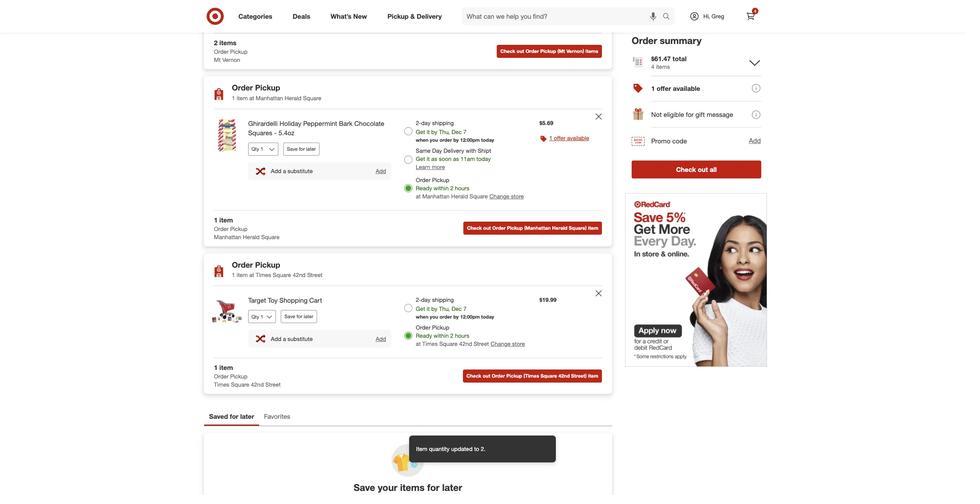 Task type: locate. For each thing, give the bounding box(es) containing it.
$61.47
[[651, 55, 671, 63]]

available
[[673, 84, 700, 93], [567, 134, 589, 141]]

as right soon
[[453, 155, 459, 162]]

0 vertical spatial manhattan
[[256, 95, 283, 101]]

0 vertical spatial within
[[434, 185, 449, 191]]

0 vertical spatial available
[[673, 84, 700, 93]]

out for check out order pickup (times square 42nd street) item
[[483, 373, 490, 379]]

1 vertical spatial save
[[284, 313, 295, 320]]

target
[[248, 296, 266, 305]]

2 2-day shipping get it by thu, dec 7 when you order by 12:00pm today from the top
[[416, 296, 494, 320]]

save for later button down 5.4oz at the top
[[283, 142, 319, 156]]

12:00pm for ghirardelli holiday peppermint bark chocolate squares - 5.4oz
[[460, 137, 480, 143]]

0 vertical spatial thu,
[[439, 128, 450, 135]]

0 horizontal spatial manhattan
[[214, 233, 241, 240]]

thu, up order pickup ready within 2 hours at times square 42nd street change store at the bottom
[[439, 305, 450, 312]]

42nd inside button
[[558, 373, 570, 379]]

save for later for shopping
[[284, 313, 313, 320]]

2
[[214, 39, 218, 47], [450, 185, 453, 191], [450, 332, 453, 339]]

2 7 from the top
[[463, 305, 467, 312]]

1 vertical spatial 12:00pm
[[460, 314, 480, 320]]

0 horizontal spatial 1 offer available
[[549, 134, 589, 141]]

order inside order pickup ready within 2 hours at times square 42nd street change store
[[416, 324, 430, 331]]

1 order from the top
[[440, 137, 452, 143]]

2 get from the top
[[416, 155, 425, 162]]

0 vertical spatial delivery
[[417, 12, 442, 20]]

0 vertical spatial 4
[[754, 9, 756, 13]]

2 cart item ready to fulfill group from the top
[[204, 109, 612, 210]]

delivery inside the same day delivery with shipt get it as soon as 11am today learn more
[[444, 147, 464, 154]]

out for check out all
[[698, 165, 708, 174]]

check out order pickup (times square 42nd street) item button
[[463, 369, 602, 383]]

ready inside order pickup ready within 2 hours at times square 42nd street change store
[[416, 332, 432, 339]]

order pickup ready within 2 hours at manhattan herald square change store
[[416, 176, 524, 200]]

2-
[[416, 119, 421, 126], [416, 296, 421, 303]]

2 vertical spatial add button
[[375, 335, 386, 343]]

4 down $61.47 on the right top of page
[[651, 63, 654, 70]]

ghirardelli holiday peppermint bark chocolate squares - 5.4oz image
[[211, 119, 243, 152]]

(manhattan
[[524, 225, 551, 231]]

0 vertical spatial save for later
[[287, 146, 316, 152]]

3 cart item ready to fulfill group from the top
[[204, 286, 612, 358]]

1 vertical spatial add button
[[375, 167, 386, 175]]

herald inside order pickup 1 item at manhattan herald square
[[285, 95, 301, 101]]

substitute
[[288, 11, 313, 18], [288, 167, 313, 174], [288, 335, 313, 342]]

0 vertical spatial save
[[287, 146, 298, 152]]

2 vertical spatial change store button
[[491, 340, 525, 348]]

2 when from the top
[[416, 314, 428, 320]]

when for ghirardelli holiday peppermint bark chocolate squares - 5.4oz
[[416, 137, 428, 143]]

1 12:00pm from the top
[[460, 137, 480, 143]]

check inside button
[[500, 48, 515, 54]]

1 when from the top
[[416, 137, 428, 143]]

get for ghirardelli holiday peppermint bark chocolate squares - 5.4oz
[[416, 128, 425, 135]]

store up (times
[[512, 340, 525, 347]]

hours inside order pickup ready within 2 hours at times square 42nd street change store
[[455, 332, 469, 339]]

2 thu, from the top
[[439, 305, 450, 312]]

2 vertical spatial street
[[265, 381, 281, 388]]

squares
[[248, 129, 272, 137]]

1 vertical spatial 7
[[463, 305, 467, 312]]

check out order pickup (times square 42nd street) item
[[466, 373, 598, 379]]

3 get from the top
[[416, 305, 425, 312]]

dec for ghirardelli holiday peppermint bark chocolate squares - 5.4oz
[[451, 128, 462, 135]]

1 vertical spatial when
[[416, 314, 428, 320]]

today down shipt
[[476, 155, 491, 162]]

it for ghirardelli holiday peppermint bark chocolate squares - 5.4oz
[[427, 128, 430, 135]]

1 vertical spatial day
[[421, 296, 430, 303]]

2- for ghirardelli holiday peppermint bark chocolate squares - 5.4oz
[[416, 119, 421, 126]]

order up day
[[440, 137, 452, 143]]

1 vertical spatial delivery
[[444, 147, 464, 154]]

change store button for order pickup ready within 2 hours at times square 42nd street change store
[[491, 340, 525, 348]]

1 horizontal spatial manhattan
[[256, 95, 283, 101]]

square inside 1 item order pickup times square 42nd street
[[231, 381, 249, 388]]

1 you from the top
[[430, 137, 438, 143]]

to
[[474, 445, 479, 452]]

1 vertical spatial ready
[[416, 332, 432, 339]]

save for shopping
[[284, 313, 295, 320]]

12:00pm
[[460, 137, 480, 143], [460, 314, 480, 320]]

order inside 1 item order pickup times square 42nd street
[[214, 373, 229, 380]]

2 vertical spatial times
[[214, 381, 229, 388]]

1 within from the top
[[434, 185, 449, 191]]

1 dec from the top
[[451, 128, 462, 135]]

1 vertical spatial 2-day shipping get it by thu, dec 7 when you order by 12:00pm today
[[416, 296, 494, 320]]

pickup inside button
[[540, 48, 556, 54]]

0 horizontal spatial offer
[[554, 134, 566, 141]]

4 right the greg
[[754, 9, 756, 13]]

gift
[[695, 111, 705, 119]]

add a substitute for shopping
[[271, 335, 313, 342]]

check for check out order pickup (times square 42nd street) item
[[466, 373, 481, 379]]

2 hours from the top
[[455, 332, 469, 339]]

order inside 2 items order pickup mt vernon
[[214, 48, 229, 55]]

0 horizontal spatial 4
[[651, 63, 654, 70]]

2 ready from the top
[[416, 332, 432, 339]]

1 vertical spatial cart item ready to fulfill group
[[204, 109, 612, 210]]

1 inside order pickup 1 item at manhattan herald square
[[232, 95, 235, 101]]

1 offer available button down $5.69
[[549, 134, 589, 142]]

manhattan inside 1 item order pickup manhattan herald square
[[214, 233, 241, 240]]

order
[[440, 137, 452, 143], [440, 314, 452, 320]]

square
[[303, 95, 321, 101], [470, 193, 488, 200], [261, 233, 280, 240], [273, 272, 291, 278], [439, 340, 458, 347], [540, 373, 557, 379], [231, 381, 249, 388]]

1 ready from the top
[[416, 185, 432, 191]]

chocolate
[[354, 119, 384, 128]]

deals
[[293, 12, 310, 20]]

1 vertical spatial order
[[440, 314, 452, 320]]

2 within from the top
[[434, 332, 449, 339]]

item
[[416, 445, 427, 452]]

0 vertical spatial 2
[[214, 39, 218, 47]]

a
[[283, 11, 286, 18], [283, 167, 286, 174], [283, 335, 286, 342]]

2 it from the top
[[427, 155, 430, 162]]

0 vertical spatial ready
[[416, 185, 432, 191]]

1 vertical spatial shipping
[[432, 296, 454, 303]]

ready
[[416, 185, 432, 191], [416, 332, 432, 339]]

dec up the same day delivery with shipt get it as soon as 11am today learn more
[[451, 128, 462, 135]]

0 horizontal spatial as
[[431, 155, 437, 162]]

greg
[[712, 13, 724, 20]]

offer
[[657, 84, 671, 93], [554, 134, 566, 141]]

delivery right & at the top of page
[[417, 12, 442, 20]]

2 vertical spatial change
[[491, 340, 511, 347]]

3 substitute from the top
[[288, 335, 313, 342]]

1 hours from the top
[[455, 185, 469, 191]]

today up shipt
[[481, 137, 494, 143]]

2 add a substitute from the top
[[271, 167, 313, 174]]

cart item ready to fulfill group
[[204, 0, 612, 33], [204, 109, 612, 210], [204, 286, 612, 358]]

herald inside 1 item order pickup manhattan herald square
[[243, 233, 260, 240]]

pickup
[[387, 12, 409, 20], [540, 48, 556, 54], [230, 48, 247, 55], [255, 83, 280, 92], [432, 176, 449, 183], [507, 225, 523, 231], [230, 225, 247, 232], [255, 260, 280, 269], [432, 324, 449, 331], [506, 373, 522, 379], [230, 373, 247, 380]]

1 vertical spatial times
[[422, 340, 438, 347]]

7 up with
[[463, 128, 467, 135]]

save for later
[[287, 146, 316, 152], [284, 313, 313, 320]]

item
[[237, 95, 248, 101], [219, 216, 233, 224], [588, 225, 598, 231], [237, 272, 248, 278], [219, 364, 233, 372], [588, 373, 598, 379]]

today up order pickup ready within 2 hours at times square 42nd street change store at the bottom
[[481, 314, 494, 320]]

1 inside the cart item ready to fulfill group
[[549, 134, 552, 141]]

0 vertical spatial a
[[283, 11, 286, 18]]

pickup inside order pickup 1 item at manhattan herald square
[[255, 83, 280, 92]]

2 vertical spatial manhattan
[[214, 233, 241, 240]]

hours for herald
[[455, 185, 469, 191]]

0 horizontal spatial times
[[214, 381, 229, 388]]

2-day shipping get it by thu, dec 7 when you order by 12:00pm today up order pickup ready within 2 hours at times square 42nd street change store at the bottom
[[416, 296, 494, 320]]

2 vertical spatial 2
[[450, 332, 453, 339]]

1 horizontal spatial delivery
[[444, 147, 464, 154]]

order for target toy shopping cart
[[440, 314, 452, 320]]

order up order pickup ready within 2 hours at times square 42nd street change store at the bottom
[[440, 314, 452, 320]]

1 horizontal spatial 4
[[754, 9, 756, 13]]

1 vertical spatial a
[[283, 167, 286, 174]]

what's new link
[[324, 7, 377, 25]]

square inside order pickup ready within 2 hours at manhattan herald square change store
[[470, 193, 488, 200]]

cart item ready to fulfill group containing ghirardelli holiday peppermint bark chocolate squares - 5.4oz
[[204, 109, 612, 210]]

1 offer available down $5.69
[[549, 134, 589, 141]]

2 vertical spatial store pickup radio
[[404, 332, 413, 340]]

7 for ghirardelli holiday peppermint bark chocolate squares - 5.4oz
[[463, 128, 467, 135]]

0 vertical spatial dec
[[451, 128, 462, 135]]

0 vertical spatial 1 offer available
[[651, 84, 700, 93]]

2 substitute from the top
[[288, 167, 313, 174]]

within
[[434, 185, 449, 191], [434, 332, 449, 339]]

1 vertical spatial hours
[[455, 332, 469, 339]]

store pickup radio for order pickup ready within 2 hours at manhattan herald square change store
[[404, 184, 413, 192]]

pickup inside 2 items order pickup mt vernon
[[230, 48, 247, 55]]

1 vertical spatial available
[[567, 134, 589, 141]]

1 7 from the top
[[463, 128, 467, 135]]

get
[[416, 128, 425, 135], [416, 155, 425, 162], [416, 305, 425, 312]]

bark
[[339, 119, 353, 128]]

save for later button down shopping
[[281, 310, 317, 323]]

order for ghirardelli holiday peppermint bark chocolate squares - 5.4oz
[[440, 137, 452, 143]]

within for times
[[434, 332, 449, 339]]

as down day
[[431, 155, 437, 162]]

0 vertical spatial get
[[416, 128, 425, 135]]

12:00pm up with
[[460, 137, 480, 143]]

2- for target toy shopping cart
[[416, 296, 421, 303]]

2 inside order pickup ready within 2 hours at manhattan herald square change store
[[450, 185, 453, 191]]

save for later button
[[283, 142, 319, 156], [281, 310, 317, 323]]

0 vertical spatial you
[[430, 137, 438, 143]]

items up vernon
[[219, 39, 236, 47]]

change store button for order pickup ready within 2 hours at manhattan herald square change store
[[489, 192, 524, 200]]

0 vertical spatial store pickup radio
[[404, 0, 413, 6]]

1 vertical spatial 1 offer available
[[549, 134, 589, 141]]

2 vertical spatial today
[[481, 314, 494, 320]]

square inside order pickup 1 item at times square 42nd street
[[273, 272, 291, 278]]

within inside order pickup ready within 2 hours at times square 42nd street change store
[[434, 332, 449, 339]]

learn more button
[[416, 163, 445, 171]]

0 vertical spatial substitute
[[288, 11, 313, 18]]

not eligible for gift message
[[651, 111, 733, 119]]

&
[[410, 12, 415, 20]]

dec
[[451, 128, 462, 135], [451, 305, 462, 312]]

3 it from the top
[[427, 305, 430, 312]]

1 vertical spatial within
[[434, 332, 449, 339]]

manhattan
[[256, 95, 283, 101], [422, 193, 450, 200], [214, 233, 241, 240]]

0 horizontal spatial delivery
[[417, 12, 442, 20]]

0 vertical spatial 1 offer available button
[[632, 76, 761, 102]]

change store button
[[416, 6, 450, 14], [489, 192, 524, 200], [491, 340, 525, 348]]

check for check out all
[[676, 165, 696, 174]]

order inside order pickup ready within 2 hours at manhattan herald square change store
[[416, 176, 430, 183]]

cart item ready to fulfill group for order pickup 1 item at manhattan herald square
[[204, 109, 612, 210]]

within inside order pickup ready within 2 hours at manhattan herald square change store
[[434, 185, 449, 191]]

11am
[[461, 155, 475, 162]]

dec up order pickup ready within 2 hours at times square 42nd street change store at the bottom
[[451, 305, 462, 312]]

1 vertical spatial save for later
[[284, 313, 313, 320]]

2 horizontal spatial manhattan
[[422, 193, 450, 200]]

save for later down shopping
[[284, 313, 313, 320]]

a down target toy shopping cart
[[283, 335, 286, 342]]

add
[[271, 11, 281, 18], [749, 137, 761, 145], [271, 167, 281, 174], [376, 168, 386, 175], [271, 335, 281, 342], [376, 335, 386, 342]]

2 12:00pm from the top
[[460, 314, 480, 320]]

1 vertical spatial thu,
[[439, 305, 450, 312]]

None radio
[[404, 156, 413, 164], [404, 304, 413, 312], [404, 156, 413, 164], [404, 304, 413, 312]]

1 day from the top
[[421, 119, 430, 126]]

(mt
[[557, 48, 565, 54]]

1 thu, from the top
[[439, 128, 450, 135]]

as
[[431, 155, 437, 162], [453, 155, 459, 162]]

2 2- from the top
[[416, 296, 421, 303]]

0 vertical spatial add a substitute
[[271, 11, 313, 18]]

2 vertical spatial add a substitute
[[271, 335, 313, 342]]

items down $61.47 on the right top of page
[[656, 63, 670, 70]]

0 vertical spatial when
[[416, 137, 428, 143]]

ready inside order pickup ready within 2 hours at manhattan herald square change store
[[416, 185, 432, 191]]

store up check out order pickup (manhattan herald square) item
[[511, 193, 524, 200]]

0 vertical spatial 12:00pm
[[460, 137, 480, 143]]

0 vertical spatial times
[[256, 272, 271, 278]]

change
[[416, 7, 436, 13], [489, 193, 509, 200], [491, 340, 511, 347]]

0 horizontal spatial street
[[265, 381, 281, 388]]

square inside order pickup 1 item at manhattan herald square
[[303, 95, 321, 101]]

at
[[249, 95, 254, 101], [416, 193, 421, 200], [249, 272, 254, 278], [416, 340, 421, 347]]

order pickup 1 item at times square 42nd street
[[232, 260, 322, 278]]

get inside the same day delivery with shipt get it as soon as 11am today learn more
[[416, 155, 425, 162]]

by
[[431, 128, 437, 135], [453, 137, 459, 143], [431, 305, 437, 312], [453, 314, 459, 320]]

order inside order pickup 1 item at times square 42nd street
[[232, 260, 253, 269]]

2 for order pickup ready within 2 hours at times square 42nd street change store
[[450, 332, 453, 339]]

1 vertical spatial street
[[474, 340, 489, 347]]

pickup & delivery link
[[380, 7, 452, 25]]

1 vertical spatial 2-
[[416, 296, 421, 303]]

2 vertical spatial substitute
[[288, 335, 313, 342]]

store right & at the top of page
[[437, 7, 450, 13]]

a down 5.4oz at the top
[[283, 167, 286, 174]]

7
[[463, 128, 467, 135], [463, 305, 467, 312]]

items right vernon) on the right of page
[[585, 48, 598, 54]]

out
[[517, 48, 524, 54], [698, 165, 708, 174], [483, 225, 491, 231], [483, 373, 490, 379]]

1 get from the top
[[416, 128, 425, 135]]

pickup & delivery
[[387, 12, 442, 20]]

ready for manhattan
[[416, 185, 432, 191]]

target redcard save 5% get more every day. in store & online. apply now for a credit or debit redcard. *some restrictions apply. image
[[625, 193, 767, 367]]

1 2- from the top
[[416, 119, 421, 126]]

2 vertical spatial cart item ready to fulfill group
[[204, 286, 612, 358]]

1 vertical spatial add a substitute
[[271, 167, 313, 174]]

herald inside order pickup ready within 2 hours at manhattan herald square change store
[[451, 193, 468, 200]]

2 day from the top
[[421, 296, 430, 303]]

1 vertical spatial you
[[430, 314, 438, 320]]

3 a from the top
[[283, 335, 286, 342]]

None radio
[[404, 127, 413, 135]]

items inside button
[[585, 48, 598, 54]]

check out all button
[[632, 160, 761, 178]]

for down quantity
[[427, 482, 440, 493]]

item inside 1 item order pickup manhattan herald square
[[219, 216, 233, 224]]

ghirardelli holiday peppermint bark chocolate squares - 5.4oz link
[[248, 119, 391, 138]]

2 a from the top
[[283, 167, 286, 174]]

substitute for shopping
[[288, 335, 313, 342]]

promo code
[[651, 137, 687, 145]]

3 store pickup radio from the top
[[404, 332, 413, 340]]

items
[[219, 39, 236, 47], [585, 48, 598, 54], [656, 63, 670, 70], [400, 482, 425, 493]]

2-day shipping get it by thu, dec 7 when you order by 12:00pm today up with
[[416, 119, 494, 143]]

thu, up day
[[439, 128, 450, 135]]

0 vertical spatial street
[[307, 272, 322, 278]]

2 store pickup radio from the top
[[404, 184, 413, 192]]

thu, for target toy shopping cart
[[439, 305, 450, 312]]

save for later button for shopping
[[281, 310, 317, 323]]

1 vertical spatial get
[[416, 155, 425, 162]]

3 add a substitute from the top
[[271, 335, 313, 342]]

1 vertical spatial substitute
[[288, 167, 313, 174]]

later right saved
[[240, 412, 254, 421]]

42nd inside order pickup 1 item at times square 42nd street
[[293, 272, 306, 278]]

store pickup radio for order pickup ready within 2 hours at times square 42nd street change store
[[404, 332, 413, 340]]

0 vertical spatial it
[[427, 128, 430, 135]]

later down item quantity updated to 2.
[[442, 482, 462, 493]]

1 2-day shipping get it by thu, dec 7 when you order by 12:00pm today from the top
[[416, 119, 494, 143]]

it for target toy shopping cart
[[427, 305, 430, 312]]

a left 'deals'
[[283, 11, 286, 18]]

1 vertical spatial dec
[[451, 305, 462, 312]]

save down 5.4oz at the top
[[287, 146, 298, 152]]

42nd inside 1 item order pickup times square 42nd street
[[251, 381, 264, 388]]

check out order pickup (manhattan herald square) item button
[[463, 222, 602, 235]]

1 offer available button up gift
[[632, 76, 761, 102]]

save for later down 5.4oz at the top
[[287, 146, 316, 152]]

hours inside order pickup ready within 2 hours at manhattan herald square change store
[[455, 185, 469, 191]]

later
[[306, 146, 316, 152], [304, 313, 313, 320], [240, 412, 254, 421], [442, 482, 462, 493]]

saved for later link
[[204, 409, 259, 426]]

1 horizontal spatial offer
[[657, 84, 671, 93]]

1 horizontal spatial times
[[256, 272, 271, 278]]

1 shipping from the top
[[432, 119, 454, 126]]

not
[[651, 111, 662, 119]]

1 substitute from the top
[[288, 11, 313, 18]]

out inside button
[[517, 48, 524, 54]]

1 vertical spatial change store button
[[489, 192, 524, 200]]

2 dec from the top
[[451, 305, 462, 312]]

when
[[416, 137, 428, 143], [416, 314, 428, 320]]

items inside the $61.47 total 4 items
[[656, 63, 670, 70]]

2 horizontal spatial street
[[474, 340, 489, 347]]

2 order from the top
[[440, 314, 452, 320]]

target toy shopping cart image
[[211, 296, 243, 329]]

0 horizontal spatial 1 offer available button
[[549, 134, 589, 142]]

1 vertical spatial it
[[427, 155, 430, 162]]

save left your
[[354, 482, 375, 493]]

2 inside order pickup ready within 2 hours at times square 42nd street change store
[[450, 332, 453, 339]]

0 vertical spatial 2-day shipping get it by thu, dec 7 when you order by 12:00pm today
[[416, 119, 494, 143]]

today
[[481, 137, 494, 143], [476, 155, 491, 162], [481, 314, 494, 320]]

1 it from the top
[[427, 128, 430, 135]]

change inside order pickup ready within 2 hours at times square 42nd street change store
[[491, 340, 511, 347]]

1 vertical spatial 4
[[651, 63, 654, 70]]

street)
[[571, 373, 587, 379]]

0 vertical spatial offer
[[657, 84, 671, 93]]

shipping for target toy shopping cart
[[432, 296, 454, 303]]

item inside order pickup 1 item at manhattan herald square
[[237, 95, 248, 101]]

12:00pm up order pickup ready within 2 hours at times square 42nd street change store at the bottom
[[460, 314, 480, 320]]

1 cart item ready to fulfill group from the top
[[204, 0, 612, 33]]

you
[[430, 137, 438, 143], [430, 314, 438, 320]]

Store pickup radio
[[404, 0, 413, 6], [404, 184, 413, 192], [404, 332, 413, 340]]

0 vertical spatial today
[[481, 137, 494, 143]]

pickup inside 1 item order pickup manhattan herald square
[[230, 225, 247, 232]]

0 horizontal spatial available
[[567, 134, 589, 141]]

street inside order pickup ready within 2 hours at times square 42nd street change store
[[474, 340, 489, 347]]

1 offer available up eligible
[[651, 84, 700, 93]]

pickup inside order pickup ready within 2 hours at times square 42nd street change store
[[432, 324, 449, 331]]

2 you from the top
[[430, 314, 438, 320]]

at inside order pickup ready within 2 hours at manhattan herald square change store
[[416, 193, 421, 200]]

shipping for ghirardelli holiday peppermint bark chocolate squares - 5.4oz
[[432, 119, 454, 126]]

categories
[[238, 12, 272, 20]]

1 vertical spatial store pickup radio
[[404, 184, 413, 192]]

herald
[[285, 95, 301, 101], [451, 193, 468, 200], [552, 225, 567, 231], [243, 233, 260, 240]]

4 inside the $61.47 total 4 items
[[651, 63, 654, 70]]

square inside 1 item order pickup manhattan herald square
[[261, 233, 280, 240]]

0 vertical spatial hours
[[455, 185, 469, 191]]

store
[[437, 7, 450, 13], [511, 193, 524, 200], [512, 340, 525, 347]]

street
[[307, 272, 322, 278], [474, 340, 489, 347], [265, 381, 281, 388]]

cart item ready to fulfill group containing target toy shopping cart
[[204, 286, 612, 358]]

save down shopping
[[284, 313, 295, 320]]

delivery up soon
[[444, 147, 464, 154]]

order inside order pickup 1 item at manhattan herald square
[[232, 83, 253, 92]]

1 vertical spatial 2
[[450, 185, 453, 191]]

2 shipping from the top
[[432, 296, 454, 303]]

0 vertical spatial save for later button
[[283, 142, 319, 156]]

0 vertical spatial 7
[[463, 128, 467, 135]]

1 horizontal spatial as
[[453, 155, 459, 162]]

7 up order pickup ready within 2 hours at times square 42nd street change store at the bottom
[[463, 305, 467, 312]]

1 vertical spatial store
[[511, 193, 524, 200]]

2 vertical spatial store
[[512, 340, 525, 347]]

42nd inside order pickup ready within 2 hours at times square 42nd street change store
[[459, 340, 472, 347]]



Task type: describe. For each thing, give the bounding box(es) containing it.
change inside order pickup ready within 2 hours at manhattan herald square change store
[[489, 193, 509, 200]]

ready for times
[[416, 332, 432, 339]]

order inside button
[[526, 48, 539, 54]]

thu, for ghirardelli holiday peppermint bark chocolate squares - 5.4oz
[[439, 128, 450, 135]]

vernon
[[222, 56, 240, 63]]

cart item ready to fulfill group for order pickup 1 item at times square 42nd street
[[204, 286, 612, 358]]

save for later button for peppermint
[[283, 142, 319, 156]]

quantity
[[429, 445, 450, 452]]

What can we help you find? suggestions appear below search field
[[462, 7, 665, 25]]

delivery for day
[[444, 147, 464, 154]]

same day delivery with shipt get it as soon as 11am today learn more
[[416, 147, 491, 170]]

peppermint
[[303, 119, 337, 128]]

code
[[672, 137, 687, 145]]

0 vertical spatial add button
[[748, 136, 761, 146]]

mt
[[214, 56, 221, 63]]

toy
[[268, 296, 278, 305]]

check for check out order pickup (manhattan herald square) item
[[467, 225, 482, 231]]

soon
[[439, 155, 451, 162]]

2 items order pickup mt vernon
[[214, 39, 247, 63]]

manhattan inside order pickup 1 item at manhattan herald square
[[256, 95, 283, 101]]

save your items for later
[[354, 482, 462, 493]]

order pickup 1 item at manhattan herald square
[[232, 83, 321, 101]]

0 vertical spatial store
[[437, 7, 450, 13]]

1 as from the left
[[431, 155, 437, 162]]

today inside the same day delivery with shipt get it as soon as 11am today learn more
[[476, 155, 491, 162]]

for right saved
[[230, 412, 238, 421]]

1 item order pickup times square 42nd street
[[214, 364, 281, 388]]

store inside order pickup ready within 2 hours at manhattan herald square change store
[[511, 193, 524, 200]]

2 as from the left
[[453, 155, 459, 162]]

item quantity updated to 2.
[[416, 445, 485, 452]]

more
[[432, 163, 445, 170]]

7 for target toy shopping cart
[[463, 305, 467, 312]]

1 inside 1 item order pickup times square 42nd street
[[214, 364, 218, 372]]

1 vertical spatial offer
[[554, 134, 566, 141]]

out for check out order pickup (mt vernon) items
[[517, 48, 524, 54]]

pickup inside 1 item order pickup times square 42nd street
[[230, 373, 247, 380]]

you for target toy shopping cart
[[430, 314, 438, 320]]

target toy shopping cart link
[[248, 296, 391, 305]]

hours for square
[[455, 332, 469, 339]]

1 a from the top
[[283, 11, 286, 18]]

what's
[[331, 12, 351, 20]]

for down shopping
[[297, 313, 302, 320]]

hi, greg
[[703, 13, 724, 20]]

check out order pickup (mt vernon) items
[[500, 48, 598, 54]]

day for ghirardelli holiday peppermint bark chocolate squares - 5.4oz
[[421, 119, 430, 126]]

times inside 1 item order pickup times square 42nd street
[[214, 381, 229, 388]]

categories link
[[231, 7, 282, 25]]

deals link
[[286, 7, 320, 25]]

eligible
[[664, 111, 684, 119]]

2-day shipping get it by thu, dec 7 when you order by 12:00pm today for target toy shopping cart
[[416, 296, 494, 320]]

updated
[[451, 445, 473, 452]]

square inside order pickup ready within 2 hours at times square 42nd street change store
[[439, 340, 458, 347]]

shopping
[[279, 296, 308, 305]]

2 vertical spatial save
[[354, 482, 375, 493]]

add button for ghirardelli holiday peppermint bark chocolate squares - 5.4oz
[[375, 167, 386, 175]]

with
[[466, 147, 476, 154]]

same
[[416, 147, 431, 154]]

for left gift
[[686, 111, 694, 119]]

pickup inside order pickup 1 item at times square 42nd street
[[255, 260, 280, 269]]

hi,
[[703, 13, 710, 20]]

when for target toy shopping cart
[[416, 314, 428, 320]]

order pickup ready within 2 hours at times square 42nd street change store
[[416, 324, 525, 347]]

add button for target toy shopping cart
[[375, 335, 386, 343]]

-
[[274, 129, 277, 137]]

target toy shopping cart
[[248, 296, 322, 305]]

items inside 2 items order pickup mt vernon
[[219, 39, 236, 47]]

available inside the cart item ready to fulfill group
[[567, 134, 589, 141]]

favorites
[[264, 412, 290, 421]]

add a substitute for peppermint
[[271, 167, 313, 174]]

saved for later
[[209, 412, 254, 421]]

1 horizontal spatial 1 offer available button
[[632, 76, 761, 102]]

change store
[[416, 7, 450, 13]]

$19.99
[[539, 296, 556, 303]]

manhattan inside order pickup ready within 2 hours at manhattan herald square change store
[[422, 193, 450, 200]]

item inside 1 item order pickup times square 42nd street
[[219, 364, 233, 372]]

street inside order pickup 1 item at times square 42nd street
[[307, 272, 322, 278]]

$5.69
[[539, 119, 553, 126]]

street inside 1 item order pickup times square 42nd street
[[265, 381, 281, 388]]

check for check out order pickup (mt vernon) items
[[500, 48, 515, 54]]

0 vertical spatial change
[[416, 7, 436, 13]]

(times
[[524, 373, 539, 379]]

1 add a substitute from the top
[[271, 11, 313, 18]]

square inside button
[[540, 373, 557, 379]]

new
[[353, 12, 367, 20]]

out for check out order pickup (manhattan herald square) item
[[483, 225, 491, 231]]

total
[[673, 55, 687, 63]]

within for manhattan
[[434, 185, 449, 191]]

you for ghirardelli holiday peppermint bark chocolate squares - 5.4oz
[[430, 137, 438, 143]]

$61.47 total 4 items
[[651, 55, 687, 70]]

1 item order pickup manhattan herald square
[[214, 216, 280, 240]]

1 vertical spatial 1 offer available button
[[549, 134, 589, 142]]

pickup inside order pickup ready within 2 hours at manhattan herald square change store
[[432, 176, 449, 183]]

5.4oz
[[279, 129, 294, 137]]

for down the ghirardelli holiday peppermint bark chocolate squares - 5.4oz at the left top of the page
[[299, 146, 305, 152]]

a for holiday
[[283, 167, 286, 174]]

today for ghirardelli holiday peppermint bark chocolate squares - 5.4oz
[[481, 137, 494, 143]]

item inside order pickup 1 item at times square 42nd street
[[237, 272, 248, 278]]

cart item ready to fulfill group containing change store
[[204, 0, 612, 33]]

cart
[[309, 296, 322, 305]]

today for target toy shopping cart
[[481, 314, 494, 320]]

a for toy
[[283, 335, 286, 342]]

1 inside 1 item order pickup manhattan herald square
[[214, 216, 218, 224]]

dec for target toy shopping cart
[[451, 305, 462, 312]]

order summary
[[632, 35, 702, 46]]

ghirardelli
[[248, 119, 278, 128]]

check out all
[[676, 165, 717, 174]]

square)
[[569, 225, 587, 231]]

check out order pickup (mt vernon) items button
[[497, 45, 602, 58]]

2.
[[481, 445, 485, 452]]

holiday
[[279, 119, 301, 128]]

check out order pickup (manhattan herald square) item
[[467, 225, 598, 231]]

later down cart
[[304, 313, 313, 320]]

it inside the same day delivery with shipt get it as soon as 11am today learn more
[[427, 155, 430, 162]]

shipt
[[478, 147, 491, 154]]

4 link
[[742, 7, 760, 25]]

learn
[[416, 163, 430, 170]]

search
[[659, 13, 679, 21]]

day for target toy shopping cart
[[421, 296, 430, 303]]

12:00pm for target toy shopping cart
[[460, 314, 480, 320]]

herald inside button
[[552, 225, 567, 231]]

2 for order pickup ready within 2 hours at manhattan herald square change store
[[450, 185, 453, 191]]

summary
[[660, 35, 702, 46]]

ghirardelli holiday peppermint bark chocolate squares - 5.4oz
[[248, 119, 384, 137]]

vernon)
[[566, 48, 584, 54]]

at inside order pickup ready within 2 hours at times square 42nd street change store
[[416, 340, 421, 347]]

promo
[[651, 137, 670, 145]]

later down the ghirardelli holiday peppermint bark chocolate squares - 5.4oz at the left top of the page
[[306, 146, 316, 152]]

favorites link
[[259, 409, 295, 426]]

1 store pickup radio from the top
[[404, 0, 413, 6]]

at inside order pickup 1 item at manhattan herald square
[[249, 95, 254, 101]]

2-day shipping get it by thu, dec 7 when you order by 12:00pm today for ghirardelli holiday peppermint bark chocolate squares - 5.4oz
[[416, 119, 494, 143]]

0 vertical spatial change store button
[[416, 6, 450, 14]]

message
[[707, 111, 733, 119]]

times inside order pickup 1 item at times square 42nd street
[[256, 272, 271, 278]]

at inside order pickup 1 item at times square 42nd street
[[249, 272, 254, 278]]

your
[[378, 482, 397, 493]]

what's new
[[331, 12, 367, 20]]

all
[[710, 165, 717, 174]]

2 inside 2 items order pickup mt vernon
[[214, 39, 218, 47]]

order inside 1 item order pickup manhattan herald square
[[214, 225, 229, 232]]

search button
[[659, 7, 679, 27]]

times inside order pickup ready within 2 hours at times square 42nd street change store
[[422, 340, 438, 347]]

save for peppermint
[[287, 146, 298, 152]]

substitute for peppermint
[[288, 167, 313, 174]]

saved
[[209, 412, 228, 421]]

save for later for peppermint
[[287, 146, 316, 152]]

day
[[432, 147, 442, 154]]

items right your
[[400, 482, 425, 493]]

1 inside order pickup 1 item at times square 42nd street
[[232, 272, 235, 278]]

get for target toy shopping cart
[[416, 305, 425, 312]]

delivery for &
[[417, 12, 442, 20]]

store inside order pickup ready within 2 hours at times square 42nd street change store
[[512, 340, 525, 347]]



Task type: vqa. For each thing, say whether or not it's contained in the screenshot.
1 item Order Pickup Manhattan Herald Square
yes



